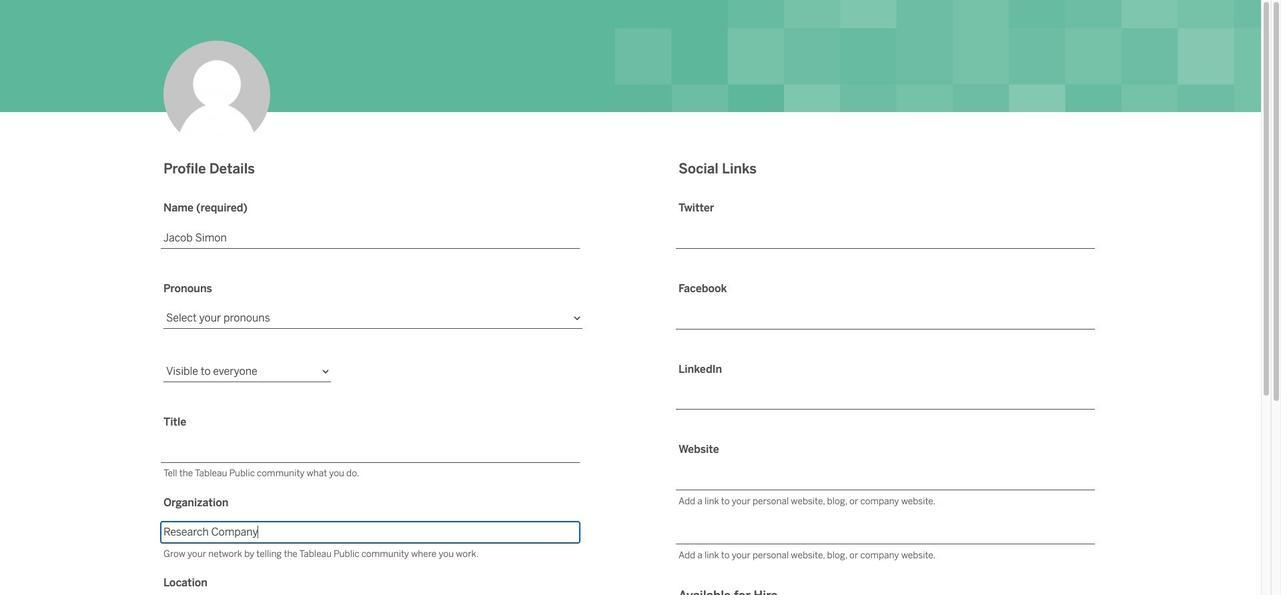 Task type: describe. For each thing, give the bounding box(es) containing it.
LinkedIn field
[[676, 388, 1095, 410]]

Title field
[[161, 441, 580, 463]]

go to search image
[[1208, 33, 1256, 49]]

Facebook field
[[676, 308, 1095, 330]]

website2 field
[[676, 523, 1095, 545]]



Task type: locate. For each thing, give the bounding box(es) containing it.
Name (required) field
[[161, 227, 580, 249]]

Twitter field
[[676, 227, 1095, 249]]

Website field
[[676, 469, 1095, 491]]

dialog
[[0, 0, 1272, 595]]

Organization field
[[161, 522, 580, 544]]

avatar image
[[164, 41, 270, 148], [169, 130, 275, 237]]



Task type: vqa. For each thing, say whether or not it's contained in the screenshot.
Navigation
no



